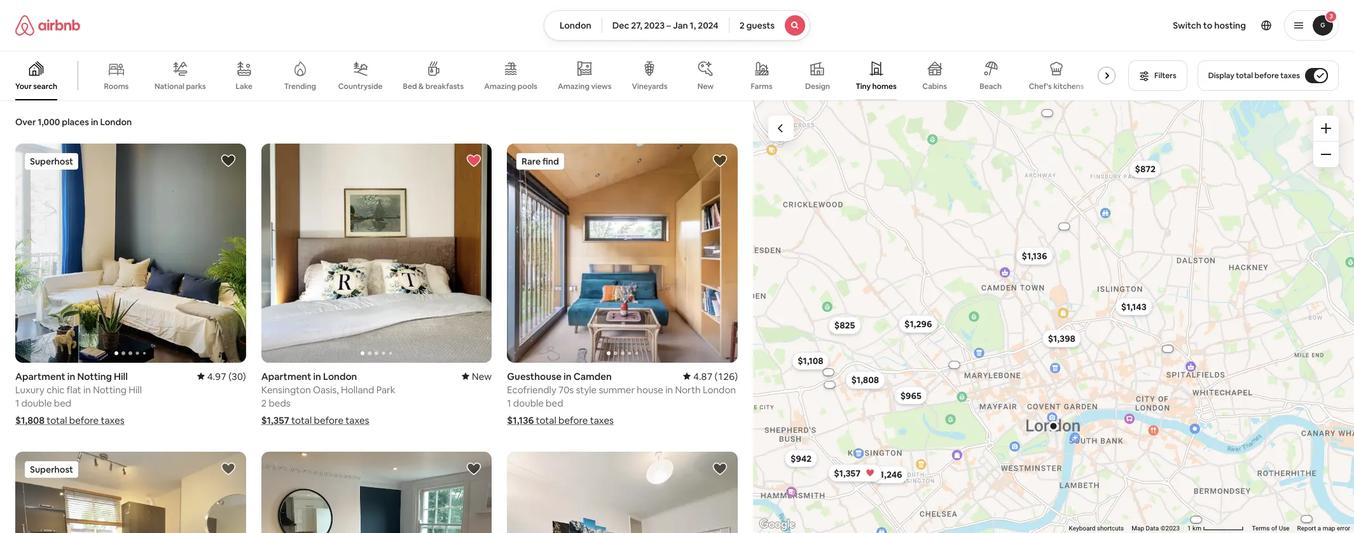 Task type: vqa. For each thing, say whether or not it's contained in the screenshot.
9
no



Task type: describe. For each thing, give the bounding box(es) containing it.
4.97
[[207, 371, 226, 383]]

tiny homes
[[856, 81, 897, 92]]

switch
[[1173, 20, 1202, 31]]

display total before taxes button
[[1198, 60, 1339, 91]]

in left the north
[[666, 384, 673, 396]]

vineyards
[[632, 81, 668, 92]]

design
[[805, 81, 830, 92]]

$1,136 button
[[1016, 247, 1053, 265]]

$1,108 button
[[792, 352, 829, 370]]

your search
[[15, 81, 57, 92]]

amazing for amazing pools
[[484, 81, 516, 92]]

$1,357 inside button
[[834, 468, 860, 479]]

$1,143
[[1121, 301, 1147, 312]]

add to wishlist: apartment in notting hill image
[[221, 153, 236, 169]]

taxes inside apartment in notting hill luxury chic flat in notting hill 1 double bed $1,808 total before taxes
[[101, 415, 125, 427]]

amazing for amazing views
[[558, 81, 590, 91]]

google image
[[756, 517, 798, 534]]

london button
[[544, 10, 602, 41]]

countryside
[[338, 81, 383, 92]]

27,
[[631, 20, 642, 31]]

over
[[15, 116, 36, 128]]

remove from wishlist: apartment in london image
[[467, 153, 482, 169]]

add to wishlist: apartment in st. john's wood image
[[713, 462, 728, 477]]

&
[[419, 81, 424, 92]]

4.97 (30)
[[207, 371, 246, 383]]

in right flat
[[83, 384, 91, 396]]

in up 70s
[[564, 371, 572, 383]]

–
[[667, 20, 671, 31]]

data
[[1146, 526, 1159, 533]]

$1,296 button
[[899, 315, 938, 333]]

in up flat
[[67, 371, 75, 383]]

camden
[[574, 371, 612, 383]]

jan
[[673, 20, 688, 31]]

total inside apartment in london kensington oasis, holland park 2 beds $1,357 total before taxes
[[291, 415, 312, 427]]

bed & breakfasts
[[403, 81, 464, 92]]

taxes inside apartment in london kensington oasis, holland park 2 beds $1,357 total before taxes
[[346, 415, 369, 427]]

london inside the guesthouse in camden ecofriendly 70s style summer house in north london 1 double bed $1,136 total before taxes
[[703, 384, 736, 396]]

group containing national parks
[[0, 51, 1121, 101]]

total inside the guesthouse in camden ecofriendly 70s style summer house in north london 1 double bed $1,136 total before taxes
[[536, 415, 557, 427]]

house
[[637, 384, 664, 396]]

amazing views
[[558, 81, 612, 91]]

profile element
[[826, 0, 1339, 51]]

$825
[[834, 320, 855, 331]]

rooms
[[104, 81, 129, 92]]

before inside button
[[1255, 71, 1279, 81]]

2023
[[644, 20, 665, 31]]

$1,143 button
[[1116, 298, 1152, 316]]

dec 27, 2023 – jan 1, 2024
[[613, 20, 719, 31]]

$965
[[900, 390, 921, 401]]

over 1,000 places in london
[[15, 116, 132, 128]]

search
[[33, 81, 57, 92]]

apartment for oasis,
[[261, 371, 311, 383]]

1,000
[[38, 116, 60, 128]]

error
[[1337, 526, 1351, 533]]

amazing pools
[[484, 81, 538, 92]]

4.87 (126)
[[694, 371, 738, 383]]

of
[[1272, 526, 1278, 533]]

double inside apartment in notting hill luxury chic flat in notting hill 1 double bed $1,808 total before taxes
[[21, 397, 52, 409]]

$1,808 button
[[846, 371, 885, 389]]

a
[[1318, 526, 1322, 533]]

parks
[[186, 81, 206, 91]]

total inside apartment in notting hill luxury chic flat in notting hill 1 double bed $1,808 total before taxes
[[47, 415, 67, 427]]

4.87
[[694, 371, 713, 383]]

1 inside button
[[1188, 526, 1191, 533]]

tiny
[[856, 81, 871, 92]]

$1,357 inside apartment in london kensington oasis, holland park 2 beds $1,357 total before taxes
[[261, 415, 289, 427]]

trending
[[284, 81, 316, 92]]

chef's
[[1029, 81, 1052, 92]]

park
[[376, 384, 396, 396]]

map data ©2023
[[1132, 526, 1180, 533]]

bed
[[403, 81, 417, 92]]

$1,808 inside 'button'
[[851, 374, 879, 386]]

ecofriendly
[[507, 384, 557, 396]]

homes
[[873, 81, 897, 92]]

bed inside the guesthouse in camden ecofriendly 70s style summer house in north london 1 double bed $1,136 total before taxes
[[546, 397, 563, 409]]

chic
[[47, 384, 65, 396]]

taxes inside button
[[1281, 71, 1300, 81]]

lake
[[236, 81, 253, 92]]

north
[[675, 384, 701, 396]]

before inside apartment in london kensington oasis, holland park 2 beds $1,357 total before taxes
[[314, 415, 344, 427]]

your
[[15, 81, 32, 92]]

beach
[[980, 81, 1002, 92]]

km
[[1193, 526, 1202, 533]]

(126)
[[715, 371, 738, 383]]

summer
[[599, 384, 635, 396]]

keyboard
[[1069, 526, 1096, 533]]

london inside button
[[560, 20, 592, 31]]

filters button
[[1129, 60, 1188, 91]]

new place to stay image
[[462, 371, 492, 383]]

1 inside the guesthouse in camden ecofriendly 70s style summer house in north london 1 double bed $1,136 total before taxes
[[507, 397, 511, 409]]

1,
[[690, 20, 696, 31]]

zoom out image
[[1321, 150, 1332, 160]]

dec
[[613, 20, 629, 31]]

0 vertical spatial hill
[[114, 371, 128, 383]]

$872
[[1135, 163, 1156, 175]]

farms
[[751, 81, 773, 92]]

$1,246
[[875, 469, 902, 481]]

places
[[62, 116, 89, 128]]



Task type: locate. For each thing, give the bounding box(es) containing it.
terms of use
[[1252, 526, 1290, 533]]

in inside apartment in london kensington oasis, holland park 2 beds $1,357 total before taxes
[[313, 371, 321, 383]]

apartment
[[15, 371, 65, 383], [261, 371, 311, 383]]

1 vertical spatial notting
[[93, 384, 127, 396]]

1 horizontal spatial amazing
[[558, 81, 590, 91]]

0 horizontal spatial new
[[472, 371, 492, 383]]

2 inside apartment in london kensington oasis, holland park 2 beds $1,357 total before taxes
[[261, 397, 267, 409]]

double down luxury
[[21, 397, 52, 409]]

filters
[[1155, 71, 1177, 81]]

1 horizontal spatial apartment
[[261, 371, 311, 383]]

1 double from the left
[[21, 397, 52, 409]]

70s
[[559, 384, 574, 396]]

4.87 out of 5 average rating,  126 reviews image
[[683, 371, 738, 383]]

$1,246 button
[[869, 466, 908, 484]]

london inside apartment in london kensington oasis, holland park 2 beds $1,357 total before taxes
[[323, 371, 357, 383]]

style
[[576, 384, 597, 396]]

new left farms
[[698, 81, 714, 92]]

0 horizontal spatial hill
[[114, 371, 128, 383]]

map
[[1323, 526, 1336, 533]]

1 vertical spatial $1,357
[[834, 468, 860, 479]]

1 horizontal spatial hill
[[129, 384, 142, 396]]

bed down 70s
[[546, 397, 563, 409]]

1 apartment from the left
[[15, 371, 65, 383]]

0 vertical spatial $1,808
[[851, 374, 879, 386]]

1 km
[[1188, 526, 1203, 533]]

views
[[591, 81, 612, 91]]

$1,136 down ecofriendly
[[507, 415, 534, 427]]

$942
[[791, 453, 812, 464]]

apartment for luxury
[[15, 371, 65, 383]]

2 left guests on the right of page
[[740, 20, 745, 31]]

$1,357 down beds
[[261, 415, 289, 427]]

display
[[1209, 71, 1235, 81]]

guests
[[747, 20, 775, 31]]

total down chic
[[47, 415, 67, 427]]

national parks
[[155, 81, 206, 91]]

bed down chic
[[54, 397, 71, 409]]

(30)
[[228, 371, 246, 383]]

before inside apartment in notting hill luxury chic flat in notting hill 1 double bed $1,808 total before taxes
[[69, 415, 99, 427]]

$825 button
[[828, 317, 861, 335]]

bed
[[54, 397, 71, 409], [546, 397, 563, 409]]

1
[[15, 397, 19, 409], [507, 397, 511, 409], [1188, 526, 1191, 533]]

1 vertical spatial hill
[[129, 384, 142, 396]]

1 horizontal spatial 1
[[507, 397, 511, 409]]

keyboard shortcuts button
[[1069, 525, 1124, 534]]

0 horizontal spatial $1,808
[[15, 415, 45, 427]]

terms
[[1252, 526, 1270, 533]]

total
[[1236, 71, 1253, 81], [47, 415, 67, 427], [291, 415, 312, 427], [536, 415, 557, 427]]

1 horizontal spatial new
[[698, 81, 714, 92]]

in right places
[[91, 116, 98, 128]]

0 vertical spatial $1,136
[[1022, 250, 1047, 262]]

2 guests
[[740, 20, 775, 31]]

apartment in notting hill luxury chic flat in notting hill 1 double bed $1,808 total before taxes
[[15, 371, 142, 427]]

total down ecofriendly
[[536, 415, 557, 427]]

guesthouse
[[507, 371, 562, 383]]

$1,808 inside apartment in notting hill luxury chic flat in notting hill 1 double bed $1,808 total before taxes
[[15, 415, 45, 427]]

apartment up luxury
[[15, 371, 65, 383]]

shortcuts
[[1097, 526, 1124, 533]]

before down 70s
[[559, 415, 588, 427]]

map
[[1132, 526, 1145, 533]]

amazing left the views
[[558, 81, 590, 91]]

flat
[[67, 384, 81, 396]]

1 vertical spatial $1,136
[[507, 415, 534, 427]]

use
[[1279, 526, 1290, 533]]

1 bed from the left
[[54, 397, 71, 409]]

2 bed from the left
[[546, 397, 563, 409]]

zoom in image
[[1321, 123, 1332, 134]]

0 vertical spatial $1,357
[[261, 415, 289, 427]]

0 horizontal spatial apartment
[[15, 371, 65, 383]]

display total before taxes
[[1209, 71, 1300, 81]]

2 left beds
[[261, 397, 267, 409]]

1 horizontal spatial $1,808
[[851, 374, 879, 386]]

terms of use link
[[1252, 526, 1290, 533]]

kitchens
[[1054, 81, 1084, 92]]

$965 button
[[895, 387, 927, 405]]

to
[[1204, 20, 1213, 31]]

group
[[0, 51, 1121, 101], [15, 144, 246, 363], [261, 144, 492, 363], [507, 144, 738, 363], [15, 452, 246, 534], [261, 452, 492, 534], [507, 452, 738, 534]]

apartment up kensington
[[261, 371, 311, 383]]

2
[[740, 20, 745, 31], [261, 397, 267, 409]]

$872 button
[[1129, 160, 1161, 178]]

pools
[[518, 81, 538, 92]]

new
[[698, 81, 714, 92], [472, 371, 492, 383]]

london
[[560, 20, 592, 31], [100, 116, 132, 128], [323, 371, 357, 383], [703, 384, 736, 396]]

none search field containing london
[[544, 10, 811, 41]]

1 down luxury
[[15, 397, 19, 409]]

before inside the guesthouse in camden ecofriendly 70s style summer house in north london 1 double bed $1,136 total before taxes
[[559, 415, 588, 427]]

0 vertical spatial new
[[698, 81, 714, 92]]

hill
[[114, 371, 128, 383], [129, 384, 142, 396]]

notting right flat
[[93, 384, 127, 396]]

report
[[1298, 526, 1317, 533]]

kensington
[[261, 384, 311, 396]]

1 down ecofriendly
[[507, 397, 511, 409]]

2 horizontal spatial 1
[[1188, 526, 1191, 533]]

$1,108
[[798, 355, 823, 367]]

add to wishlist: condo in west kensington image
[[221, 462, 236, 477]]

$1,143 $1,296
[[904, 301, 1147, 330]]

cabins
[[923, 81, 947, 92]]

double
[[21, 397, 52, 409], [513, 397, 544, 409]]

1 inside apartment in notting hill luxury chic flat in notting hill 1 double bed $1,808 total before taxes
[[15, 397, 19, 409]]

$1,296
[[904, 318, 932, 330]]

guesthouse in camden ecofriendly 70s style summer house in north london 1 double bed $1,136 total before taxes
[[507, 371, 736, 427]]

double down ecofriendly
[[513, 397, 544, 409]]

$1,136 inside the guesthouse in camden ecofriendly 70s style summer house in north london 1 double bed $1,136 total before taxes
[[507, 415, 534, 427]]

london left the dec
[[560, 20, 592, 31]]

beds
[[269, 397, 291, 409]]

new left guesthouse
[[472, 371, 492, 383]]

2 inside button
[[740, 20, 745, 31]]

national
[[155, 81, 184, 91]]

1 km button
[[1184, 525, 1249, 534]]

breakfasts
[[426, 81, 464, 92]]

$1,357 left $1,246 button
[[834, 468, 860, 479]]

0 horizontal spatial 1
[[15, 397, 19, 409]]

0 vertical spatial 2
[[740, 20, 745, 31]]

$1,136 inside button
[[1022, 250, 1047, 262]]

0 horizontal spatial double
[[21, 397, 52, 409]]

0 horizontal spatial $1,357
[[261, 415, 289, 427]]

apartment inside apartment in notting hill luxury chic flat in notting hill 1 double bed $1,808 total before taxes
[[15, 371, 65, 383]]

bed inside apartment in notting hill luxury chic flat in notting hill 1 double bed $1,808 total before taxes
[[54, 397, 71, 409]]

0 horizontal spatial $1,136
[[507, 415, 534, 427]]

report a map error link
[[1298, 526, 1351, 533]]

4.97 out of 5 average rating,  30 reviews image
[[197, 371, 246, 383]]

apartment in london kensington oasis, holland park 2 beds $1,357 total before taxes
[[261, 371, 396, 427]]

google map
showing 25 stays. including 1 saved stay. region
[[753, 101, 1355, 534]]

taxes inside the guesthouse in camden ecofriendly 70s style summer house in north london 1 double bed $1,136 total before taxes
[[590, 415, 614, 427]]

in up 'oasis,'
[[313, 371, 321, 383]]

add to wishlist: condo in islington image
[[467, 462, 482, 477]]

oasis,
[[313, 384, 339, 396]]

0 horizontal spatial 2
[[261, 397, 267, 409]]

amazing left pools
[[484, 81, 516, 92]]

$1,357 button
[[828, 464, 881, 482]]

$1,398
[[1048, 333, 1075, 344]]

1 horizontal spatial double
[[513, 397, 544, 409]]

keyboard shortcuts
[[1069, 526, 1124, 533]]

None search field
[[544, 10, 811, 41]]

0 horizontal spatial amazing
[[484, 81, 516, 92]]

$1,808
[[851, 374, 879, 386], [15, 415, 45, 427]]

before right display
[[1255, 71, 1279, 81]]

1 horizontal spatial bed
[[546, 397, 563, 409]]

hosting
[[1215, 20, 1246, 31]]

1 vertical spatial new
[[472, 371, 492, 383]]

london down 'rooms'
[[100, 116, 132, 128]]

chef's kitchens
[[1029, 81, 1084, 92]]

switch to hosting link
[[1166, 12, 1254, 39]]

0 horizontal spatial bed
[[54, 397, 71, 409]]

total inside button
[[1236, 71, 1253, 81]]

before down flat
[[69, 415, 99, 427]]

1 horizontal spatial $1,357
[[834, 468, 860, 479]]

total right display
[[1236, 71, 1253, 81]]

1 horizontal spatial $1,136
[[1022, 250, 1047, 262]]

holland
[[341, 384, 374, 396]]

3
[[1330, 12, 1333, 20]]

add to wishlist: guesthouse in camden image
[[713, 153, 728, 169]]

1 vertical spatial 2
[[261, 397, 267, 409]]

switch to hosting
[[1173, 20, 1246, 31]]

taxes
[[1281, 71, 1300, 81], [101, 415, 125, 427], [346, 415, 369, 427], [590, 415, 614, 427]]

2 double from the left
[[513, 397, 544, 409]]

double inside the guesthouse in camden ecofriendly 70s style summer house in north london 1 double bed $1,136 total before taxes
[[513, 397, 544, 409]]

$942 button
[[785, 450, 817, 468]]

1 horizontal spatial 2
[[740, 20, 745, 31]]

$1,136 up $1,143 $1,296
[[1022, 250, 1047, 262]]

before down 'oasis,'
[[314, 415, 344, 427]]

1 vertical spatial $1,808
[[15, 415, 45, 427]]

luxury
[[15, 384, 44, 396]]

0 vertical spatial notting
[[77, 371, 112, 383]]

london down 4.87 (126)
[[703, 384, 736, 396]]

total down kensington
[[291, 415, 312, 427]]

2 apartment from the left
[[261, 371, 311, 383]]

london up 'oasis,'
[[323, 371, 357, 383]]

apartment inside apartment in london kensington oasis, holland park 2 beds $1,357 total before taxes
[[261, 371, 311, 383]]

2024
[[698, 20, 719, 31]]

notting up flat
[[77, 371, 112, 383]]

1 left 'km'
[[1188, 526, 1191, 533]]



